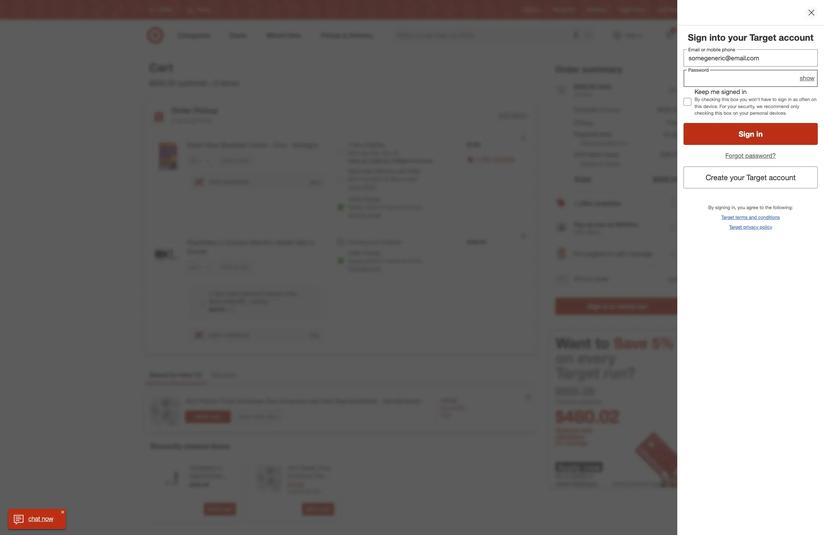 Task type: locate. For each thing, give the bounding box(es) containing it.
1 offer available down $5.29
[[477, 156, 515, 162]]

1 save for later from the top
[[222, 157, 250, 163]]

40ct inside list item
[[185, 397, 198, 405]]

$555.03 inside '$555.03 total 2 items'
[[575, 83, 597, 90]]

circle
[[633, 7, 646, 13]]

1 offer available button up $52/mo.
[[556, 191, 680, 216]]

items
[[220, 78, 239, 87], [579, 91, 593, 97], [176, 117, 190, 124], [267, 414, 278, 419], [211, 441, 230, 450]]

get up learn
[[348, 176, 357, 182]]

0 vertical spatial ornament
[[280, 397, 308, 405]]

2 get from the top
[[348, 176, 357, 182]]

$555.03 for $555.03 total 2 items
[[575, 83, 597, 90]]

40ct plastic finial christmas tree ornament set - wondershop™ image
[[256, 464, 283, 492], [256, 464, 283, 492]]

$15.00 inside $10.50 reg $15.00 sale
[[296, 488, 310, 494]]

save up video on the bottom
[[222, 264, 232, 270]]

0 vertical spatial playstation
[[187, 239, 219, 246]]

raisin bran breakfast cereal - 24oz - kellogg's image
[[151, 141, 183, 172]]

store for first the change store button from the bottom
[[369, 265, 381, 272]]

it down "day"
[[359, 150, 362, 156]]

conditions
[[759, 214, 781, 220]]

2 substitute from the top
[[225, 331, 249, 338]]

this up for
[[723, 97, 730, 102]]

sale
[[441, 412, 452, 418], [311, 488, 321, 494]]

set inside list item
[[310, 397, 319, 405]]

1 vertical spatial hours
[[386, 257, 400, 264]]

1 offer available inside 1 offer available button
[[575, 199, 622, 207]]

cart item ready to fulfill group containing raisin bran breakfast cereal - 24oz - kellogg's
[[145, 131, 537, 228]]

to down edition
[[218, 506, 222, 512]]

1 horizontal spatial plastic
[[300, 465, 317, 471]]

wondershop™ inside 40ct plastic finial christmas tree ornament set - wondershop™
[[288, 488, 322, 495]]

change up shipping
[[348, 212, 368, 218]]

1 vertical spatial get
[[348, 176, 357, 182]]

2 it from the top
[[359, 176, 362, 182]]

2 store pickup radio from the top
[[337, 257, 345, 265]]

soon
[[370, 176, 383, 182]]

chat now
[[29, 515, 53, 523]]

1 vertical spatial 1
[[575, 199, 578, 207]]

1 vertical spatial $10.50
[[288, 481, 304, 488]]

marvel's
[[251, 239, 274, 246]]

1 vertical spatial 5
[[219, 465, 222, 471]]

to
[[773, 97, 778, 102], [761, 204, 765, 210], [610, 303, 617, 310], [596, 334, 610, 352], [206, 414, 210, 420], [218, 506, 222, 512], [316, 506, 321, 512]]

redcard
[[588, 7, 607, 13], [560, 433, 585, 441], [572, 480, 597, 488]]

playstation inside playstation 5 digital edition console
[[190, 465, 217, 471]]

1 vertical spatial within
[[366, 257, 380, 264]]

target inside on every target run?
[[556, 364, 600, 382]]

40ct inside 40ct plastic finial christmas tree ornament set - wondershop™
[[288, 465, 299, 471]]

2 change from the top
[[348, 265, 368, 272]]

Store pickup radio
[[337, 203, 345, 211], [337, 257, 345, 265]]

1 horizontal spatial 1 offer available
[[575, 199, 622, 207]]

sign for sign into your target account
[[689, 32, 708, 43]]

order up '$555.03 total 2 items'
[[556, 63, 580, 74]]

(2
[[600, 107, 604, 113]]

subtotal
[[178, 78, 207, 87], [579, 398, 602, 406]]

2 vertical spatial redcard
[[572, 480, 597, 488]]

1 down $5.29
[[477, 156, 480, 162]]

2 vertical spatial available
[[381, 239, 402, 245]]

2 up subtotal (2 items)
[[575, 91, 578, 97]]

with up 6pm
[[396, 168, 406, 174]]

often
[[800, 97, 811, 102]]

plastic inside 40ct plastic finial christmas tree ornament set - wondershop™
[[300, 465, 317, 471]]

by down nov in the left top of the page
[[384, 158, 390, 164]]

account inside create your target account button
[[770, 173, 797, 182]]

finial down favorites link
[[220, 397, 234, 405]]

your down security,
[[740, 110, 749, 116]]

now
[[584, 462, 601, 472], [42, 515, 53, 523]]

sale down reg at the right of page
[[441, 412, 452, 418]]

1 horizontal spatial 1
[[477, 156, 480, 162]]

sign left into at top right
[[689, 32, 708, 43]]

1 horizontal spatial console
[[226, 239, 249, 246]]

cart item ready to fulfill group
[[145, 131, 537, 228], [145, 229, 537, 353]]

$10.50
[[441, 397, 457, 404], [288, 481, 304, 488]]

1 vertical spatial account
[[770, 173, 797, 182]]

add to cart button for 40ct plastic finial christmas tree ornament set - wondershop™
[[302, 503, 335, 516]]

0 vertical spatial it
[[359, 150, 362, 156]]

5 inside playstation 5 digital edition console
[[219, 465, 222, 471]]

none text field inside "sign into your target account" dialog
[[684, 49, 819, 66]]

show
[[801, 74, 816, 82]]

0 vertical spatial wondershop™
[[383, 397, 422, 405]]

0 vertical spatial ready
[[348, 204, 364, 210]]

by left sat,
[[363, 150, 369, 156]]

teal/gold/slate
[[335, 397, 377, 405]]

1 vertical spatial save for later
[[222, 264, 250, 270]]

add to cart button
[[185, 411, 231, 423], [204, 503, 236, 516], [302, 503, 335, 516]]

create your target account
[[706, 173, 797, 182]]

wondershop™ inside list item
[[383, 397, 422, 405]]

playstation 5 digital edition console image
[[157, 464, 185, 492], [157, 464, 185, 492]]

None checkbox
[[684, 98, 692, 106]]

later left ( at the bottom
[[180, 371, 193, 379]]

1 store pickup radio from the top
[[337, 203, 345, 211]]

2 horizontal spatial available
[[595, 199, 622, 207]]

0 vertical spatial sale
[[441, 412, 452, 418]]

1 vertical spatial redcard
[[560, 433, 585, 441]]

5 for digital
[[219, 465, 222, 471]]

2 save for later button from the top
[[219, 261, 253, 273]]

redcard inside apply now for a credit or debit redcard
[[572, 480, 597, 488]]

on down estimated taxes
[[598, 161, 604, 167]]

0 vertical spatial hours
[[386, 204, 400, 210]]

2 save for later from the top
[[222, 264, 250, 270]]

a down breakfast
[[221, 178, 224, 185]]

target terms and conditions link
[[722, 214, 781, 220]]

subtotal inside $505.28 current subtotal $480.02
[[579, 398, 602, 406]]

substitute
[[225, 178, 249, 185], [225, 331, 249, 338]]

$15.00 right reg at the right of page
[[451, 405, 465, 411]]

box down for
[[724, 110, 732, 116]]

$399.99 add to cart
[[190, 481, 233, 512]]

0 vertical spatial 1 offer available button
[[477, 155, 515, 163]]

now inside button
[[42, 515, 53, 523]]

plastic inside list item
[[199, 397, 218, 405]]

- right $10.50 reg $15.00 sale
[[324, 480, 326, 487]]

tree inside 40ct plastic finial christmas tree ornament set - wondershop™
[[314, 472, 325, 479]]

recommend
[[765, 103, 790, 109]]

you right in,
[[738, 204, 746, 210]]

christmas for 40ct plastic finial christmas tree ornament set - wondershop™
[[288, 472, 313, 479]]

0 horizontal spatial sale
[[311, 488, 321, 494]]

to up 'viewed'
[[206, 414, 210, 420]]

ready for first the change store button from the bottom
[[348, 257, 364, 264]]

saved
[[150, 371, 168, 379]]

this left device.
[[695, 103, 703, 109]]

finial for 40ct plastic finial christmas tree ornament set pale teal/gold/slate - wondershop™
[[220, 397, 234, 405]]

2 add a substitute from the top
[[209, 331, 249, 338]]

None password field
[[684, 70, 819, 87]]

box down signed
[[731, 97, 739, 102]]

0 vertical spatial pinole
[[197, 117, 212, 124]]

1 vertical spatial later
[[241, 264, 250, 270]]

weekly ad
[[553, 7, 575, 13]]

$10.50 reg $15.00 sale
[[288, 481, 321, 494]]

cart
[[212, 414, 221, 420], [224, 506, 233, 512], [322, 506, 331, 512]]

cart for 40ct plastic finial christmas tree ornament set - wondershop™ 'add to cart' button
[[322, 506, 331, 512]]

1 horizontal spatial $15.00
[[451, 405, 465, 411]]

None radio
[[337, 149, 345, 156], [337, 176, 345, 184], [337, 238, 345, 246], [337, 149, 345, 156], [337, 176, 345, 184], [337, 238, 345, 246]]

0 vertical spatial a
[[221, 178, 224, 185]]

offer inside cart item ready to fulfill group
[[481, 156, 492, 162]]

add to cart
[[196, 414, 221, 420], [306, 506, 331, 512]]

fees
[[601, 130, 613, 138]]

hours
[[386, 204, 400, 210], [386, 257, 400, 264]]

0 horizontal spatial tree
[[266, 397, 278, 405]]

0 horizontal spatial sign
[[588, 303, 602, 310]]

1 hours from the top
[[386, 204, 400, 210]]

redcard down apply now button
[[572, 480, 597, 488]]

cart inside the '40ct plastic finial christmas tree ornament set pale teal/gold/slate - wondershop™' list item
[[212, 414, 221, 420]]

2 change store button from the top
[[348, 265, 381, 273]]

for
[[234, 157, 239, 163], [608, 250, 615, 258], [234, 264, 239, 270], [170, 371, 178, 379], [556, 472, 564, 480]]

out
[[638, 303, 648, 310]]

total
[[575, 175, 592, 184]]

0 vertical spatial within
[[366, 204, 380, 210]]

playstation 5 console marvel's spider-man 2 bundle link
[[187, 238, 325, 256]]

$10.50 reg $15.00 sale
[[441, 397, 465, 418]]

target inside target circle link
[[619, 7, 632, 13]]

to inside the '40ct plastic finial christmas tree ornament set pale teal/gold/slate - wondershop™' list item
[[206, 414, 210, 420]]

0 horizontal spatial $10.50
[[288, 481, 304, 488]]

0 horizontal spatial with
[[396, 168, 406, 174]]

plastic down the ) at bottom
[[199, 397, 218, 405]]

tree up shop similar items on the left of the page
[[266, 397, 278, 405]]

0 horizontal spatial console
[[190, 480, 210, 487]]

with up savings
[[581, 427, 593, 434]]

you up day
[[362, 158, 370, 164]]

on left "every"
[[556, 349, 574, 367]]

1 horizontal spatial subtotal
[[579, 398, 602, 406]]

by down keep
[[695, 97, 701, 102]]

2 vertical spatial 1
[[197, 371, 200, 379]]

$505.28 inside $505.28 current subtotal $480.02
[[556, 384, 595, 398]]

0 vertical spatial add to cart
[[196, 414, 221, 420]]

estimated for estimated taxes
[[575, 151, 603, 158]]

pinole
[[197, 117, 212, 124], [408, 204, 423, 210], [408, 257, 423, 264]]

1 ready from the top
[[348, 204, 364, 210]]

store
[[369, 212, 381, 218], [369, 265, 381, 272]]

plastic up $10.50 reg $15.00 sale
[[300, 465, 317, 471]]

0 vertical spatial by
[[695, 97, 701, 102]]

you inside keep me signed in by checking this box you won't have to sign in as often on this device. for your security, we recommend only checking this box on your personal devices.
[[741, 97, 748, 102]]

0 horizontal spatial 40ct
[[185, 397, 198, 405]]

1 horizontal spatial 1 offer available button
[[556, 191, 680, 216]]

1 vertical spatial you
[[362, 158, 370, 164]]

at down 6pm
[[401, 204, 406, 210]]

estimated for estimated bag fee
[[581, 140, 606, 147]]

0 vertical spatial tree
[[266, 397, 278, 405]]

2 cart item ready to fulfill group from the top
[[145, 229, 537, 353]]

sale for $10.50 reg $15.00 sale
[[311, 488, 321, 494]]

every
[[578, 349, 617, 367]]

christmas
[[236, 397, 264, 405], [288, 472, 313, 479]]

add to cart button inside the '40ct plastic finial christmas tree ornament set pale teal/gold/slate - wondershop™' list item
[[185, 411, 231, 423]]

bundle
[[187, 247, 207, 255]]

save for later for breakfast
[[222, 157, 250, 163]]

ornament inside 40ct plastic finial christmas tree ornament set - wondershop™
[[288, 480, 312, 487]]

pickup down "2 items"
[[194, 106, 218, 115]]

keep me signed in by checking this box you won't have to sign in as often on this device. for your security, we recommend only checking this box on your personal devices.
[[695, 88, 817, 116]]

order inside order pickup 2 items at pinole
[[172, 106, 192, 115]]

1 vertical spatial now
[[42, 515, 53, 523]]

apply now button
[[556, 462, 603, 472]]

40ct plastic finial christmas tree ornament set pale teal/gold/slate - wondershop™ link
[[185, 397, 422, 406]]

christmas up shop
[[236, 397, 264, 405]]

sign inside sign in button
[[739, 129, 755, 138]]

for right saved on the left of page
[[170, 371, 178, 379]]

1 vertical spatial sale
[[311, 488, 321, 494]]

)
[[200, 371, 202, 379]]

add to cart button up 'viewed'
[[185, 411, 231, 423]]

$555.03 for $555.03
[[654, 175, 680, 184]]

estimated up based
[[575, 151, 603, 158]]

hours down 6pm
[[386, 204, 400, 210]]

1 it from the top
[[359, 150, 362, 156]]

1 vertical spatial checking
[[695, 110, 714, 116]]

0 horizontal spatial cart
[[212, 414, 221, 420]]

pickup up regional
[[575, 119, 594, 126]]

ready down shipping
[[348, 257, 364, 264]]

sign for sign in
[[739, 129, 755, 138]]

1 change from the top
[[348, 212, 368, 218]]

regional fees
[[575, 130, 613, 138]]

1 save for later button from the top
[[219, 154, 253, 167]]

1 horizontal spatial available
[[494, 156, 515, 162]]

add to cart down $10.50 reg $15.00 sale
[[306, 506, 331, 512]]

none checkbox inside "sign into your target account" dialog
[[684, 98, 692, 106]]

sign down promo code
[[588, 303, 602, 310]]

checking
[[702, 97, 721, 102], [695, 110, 714, 116]]

within down 'more'
[[366, 204, 380, 210]]

search
[[582, 32, 601, 40]]

2 down stores at right top
[[673, 28, 676, 33]]

it inside the same day delivery with shipt get it as soon as 6pm today learn more
[[359, 176, 362, 182]]

0 vertical spatial by
[[363, 150, 369, 156]]

subtotal up order pickup 2 items at pinole
[[178, 78, 207, 87]]

1 vertical spatial by
[[384, 158, 390, 164]]

add to cart inside the '40ct plastic finial christmas tree ornament set pale teal/gold/slate - wondershop™' list item
[[196, 414, 221, 420]]

2 left year
[[209, 290, 212, 297]]

5%
[[653, 334, 675, 352], [556, 439, 565, 447]]

target inside create your target account button
[[747, 173, 768, 182]]

cart left shop
[[212, 414, 221, 420]]

change store button
[[348, 211, 381, 219], [348, 265, 381, 273]]

affirm image
[[556, 222, 568, 235]]

finial for 40ct plastic finial christmas tree ornament set - wondershop™
[[318, 465, 331, 471]]

show button
[[801, 74, 816, 83]]

hours for first the change store button from the bottom
[[386, 257, 400, 264]]

cart down 40ct plastic finial christmas tree ornament set - wondershop™ link
[[322, 506, 331, 512]]

sale inside $10.50 reg $15.00 sale
[[441, 412, 452, 418]]

$10.50 up reg at the right of page
[[441, 397, 457, 404]]

1 vertical spatial change
[[348, 265, 368, 272]]

it up learn more button
[[359, 176, 362, 182]]

to inside keep me signed in by checking this box you won't have to sign in as often on this device. for your security, we recommend only checking this box on your personal devices.
[[773, 97, 778, 102]]

1 vertical spatial order pickup ready within 2 hours at pinole change store
[[348, 250, 423, 272]]

change store button up shipping
[[348, 211, 381, 219]]

video
[[226, 290, 240, 297]]

0 vertical spatial $10.50
[[441, 397, 457, 404]]

message
[[628, 250, 653, 258]]

raisin bran breakfast cereal - 24oz - kellogg's link
[[187, 141, 325, 150]]

What can we help you find? suggestions appear below search field
[[393, 27, 588, 44]]

in
[[743, 88, 748, 95], [789, 97, 792, 102], [757, 129, 764, 138], [603, 303, 609, 310]]

christmas inside 40ct plastic finial christmas tree ornament set - wondershop™
[[288, 472, 313, 479]]

0 vertical spatial 1
[[477, 156, 480, 162]]

24oz
[[274, 141, 287, 149]]

pinole for 2nd the change store button from the bottom of the page
[[408, 204, 423, 210]]

finial inside 40ct plastic finial christmas tree ornament set - wondershop™
[[318, 465, 331, 471]]

by
[[363, 150, 369, 156], [384, 158, 390, 164]]

40ct for 40ct plastic finial christmas tree ornament set pale teal/gold/slate - wondershop™
[[185, 397, 198, 405]]

later for breakfast
[[241, 157, 250, 163]]

$15.00 inside $10.50 reg $15.00 sale
[[451, 405, 465, 411]]

pinole inside order pickup 2 items at pinole
[[197, 117, 212, 124]]

- left 24oz
[[269, 141, 272, 149]]

0 horizontal spatial subtotal
[[178, 78, 207, 87]]

0 horizontal spatial plastic
[[199, 397, 218, 405]]

tree inside list item
[[266, 397, 278, 405]]

1 cart item ready to fulfill group from the top
[[145, 131, 537, 228]]

add a substitute for the bottommost add button
[[209, 331, 249, 338]]

sign up forgot password? link
[[739, 129, 755, 138]]

0 vertical spatial finial
[[220, 397, 234, 405]]

1 store from the top
[[369, 212, 381, 218]]

order pickup ready within 2 hours at pinole change store down not
[[348, 250, 423, 272]]

your right create
[[731, 173, 745, 182]]

0 vertical spatial set
[[310, 397, 319, 405]]

2 inside order pickup 2 items at pinole
[[172, 117, 175, 124]]

hours down shipping not available
[[386, 257, 400, 264]]

subtotal right current
[[579, 398, 602, 406]]

2 store from the top
[[369, 265, 381, 272]]

finial inside 40ct plastic finial christmas tree ornament set pale teal/gold/slate - wondershop™ link
[[220, 397, 234, 405]]

cart down playstation 5 digital edition console link
[[224, 506, 233, 512]]

sign inside sign in to check out button
[[588, 303, 602, 310]]

set for -
[[314, 480, 322, 487]]

later down raisin bran breakfast cereal - 24oz - kellogg's
[[241, 157, 250, 163]]

sale inside $10.50 reg $15.00 sale
[[311, 488, 321, 494]]

1 vertical spatial store
[[369, 265, 381, 272]]

$52/mo.
[[617, 221, 640, 229]]

save down breakfast
[[222, 157, 232, 163]]

same
[[348, 168, 363, 174]]

sign in to check out
[[588, 303, 648, 310]]

0 vertical spatial sign
[[689, 32, 708, 43]]

playstation 5 console marvel's spider-man 2 bundle
[[187, 239, 314, 255]]

2 down shipping not available
[[381, 257, 384, 264]]

chat
[[29, 515, 40, 523]]

0 vertical spatial store
[[369, 212, 381, 218]]

1 substitute from the top
[[225, 178, 249, 185]]

set inside 40ct plastic finial christmas tree ornament set - wondershop™
[[314, 480, 322, 487]]

subtotal
[[575, 106, 598, 114], [556, 427, 580, 434]]

ready for 2nd the change store button from the bottom of the page
[[348, 204, 364, 210]]

your
[[729, 32, 748, 43], [728, 103, 737, 109], [740, 110, 749, 116], [731, 173, 745, 182]]

at down shipping not available
[[401, 257, 406, 264]]

1 horizontal spatial tree
[[314, 472, 325, 479]]

for left credit
[[556, 472, 564, 480]]

a left credit
[[565, 472, 569, 480]]

1 horizontal spatial 5%
[[653, 334, 675, 352]]

0 vertical spatial redcard
[[588, 7, 607, 13]]

add inside the $399.99 add to cart
[[207, 506, 216, 512]]

$10.50 for $10.50 reg $15.00 sale
[[288, 481, 304, 488]]

protection
[[260, 290, 286, 297]]

2 within from the top
[[366, 257, 380, 264]]

$15.00
[[451, 405, 465, 411], [296, 488, 310, 494]]

pinole for first the change store button from the bottom
[[408, 257, 423, 264]]

within for first the change store button from the bottom
[[366, 257, 380, 264]]

day
[[364, 168, 374, 174]]

get inside 2-day shipping get it by sat, nov 18 when you order by 12:00pm tomorrow
[[348, 150, 357, 156]]

playstation inside "playstation 5 console marvel's spider-man 2 bundle"
[[187, 239, 219, 246]]

within
[[366, 204, 380, 210], [366, 257, 380, 264]]

now inside apply now for a credit or debit redcard
[[584, 462, 601, 472]]

estimated taxes
[[575, 151, 620, 158]]

40ct down ( at the bottom
[[185, 397, 198, 405]]

following:
[[774, 204, 794, 210]]

ornament for pale
[[280, 397, 308, 405]]

as right the low
[[608, 221, 615, 229]]

at
[[191, 117, 196, 124], [401, 204, 406, 210], [401, 257, 406, 264]]

change
[[348, 212, 368, 218], [348, 265, 368, 272]]

$555.03 total 2 items
[[575, 83, 612, 97]]

0 vertical spatial get
[[348, 150, 357, 156]]

to inside sign in to check out button
[[610, 303, 617, 310]]

1 vertical spatial christmas
[[288, 472, 313, 479]]

$505.28 for $505.28 current subtotal $480.02
[[556, 384, 595, 398]]

pay
[[575, 221, 585, 229]]

2 ready from the top
[[348, 257, 364, 264]]

1 add a substitute from the top
[[209, 178, 249, 185]]

ornament inside list item
[[280, 397, 308, 405]]

add to cart button down $399.99
[[204, 503, 236, 516]]

to down $10.50 reg $15.00 sale
[[316, 506, 321, 512]]

0 horizontal spatial offer
[[481, 156, 492, 162]]

finial
[[220, 397, 234, 405], [318, 465, 331, 471]]

get up when
[[348, 150, 357, 156]]

$10.50 inside $10.50 reg $15.00 sale
[[288, 481, 304, 488]]

later down "playstation 5 console marvel's spider-man 2 bundle"
[[241, 264, 250, 270]]

in right signed
[[743, 88, 748, 95]]

1 horizontal spatial christmas
[[288, 472, 313, 479]]

2 hours from the top
[[386, 257, 400, 264]]

$555.03 down $48.75
[[654, 175, 680, 184]]

now right the apply
[[584, 462, 601, 472]]

0 vertical spatial 5%
[[653, 334, 675, 352]]

add a substitute down $69.00
[[209, 331, 249, 338]]

man
[[297, 239, 309, 246]]

None text field
[[684, 49, 819, 66]]

order down $505.28 subtotal
[[172, 106, 192, 115]]

1 vertical spatial cart item ready to fulfill group
[[145, 229, 537, 353]]

0 vertical spatial box
[[731, 97, 739, 102]]

sat,
[[371, 150, 380, 156]]

for down breakfast
[[234, 157, 239, 163]]

order pickup 2 items at pinole
[[172, 106, 218, 124]]

save for breakfast
[[222, 157, 232, 163]]

- inside 40ct plastic finial christmas tree ornament set - wondershop™
[[324, 480, 326, 487]]

0 horizontal spatial by
[[363, 150, 369, 156]]

at up raisin
[[191, 117, 196, 124]]

this down for
[[716, 110, 723, 116]]

1 horizontal spatial $10.50
[[441, 397, 457, 404]]

$555.03 down order summary
[[575, 83, 597, 90]]

find
[[658, 7, 667, 13]]

0 vertical spatial order pickup ready within 2 hours at pinole change store
[[348, 196, 423, 218]]

1 vertical spatial this
[[695, 103, 703, 109]]

0 vertical spatial plastic
[[199, 397, 218, 405]]

2 horizontal spatial cart
[[322, 506, 331, 512]]

1 horizontal spatial offer
[[580, 199, 594, 207]]

2 items
[[214, 78, 239, 87]]

playstation 5 console marvel&#39;s spider-man 2 bundle image
[[151, 238, 183, 269]]

forgot
[[726, 151, 744, 159]]

within down shipping not available
[[366, 257, 380, 264]]

5 inside "playstation 5 console marvel's spider-man 2 bundle"
[[221, 239, 224, 246]]

0 horizontal spatial add to cart
[[196, 414, 221, 420]]

1 vertical spatial it
[[359, 176, 362, 182]]

1 vertical spatial sign
[[739, 129, 755, 138]]

40ct plastic finial christmas tree ornament set pale teal/gold/slate - wondershop™
[[185, 397, 422, 405]]

0 vertical spatial cart item ready to fulfill group
[[145, 131, 537, 228]]

0 horizontal spatial 5%
[[556, 439, 565, 447]]

1 get from the top
[[348, 150, 357, 156]]

1 horizontal spatial $555.03
[[654, 175, 680, 184]]

$10.50 inside $10.50 reg $15.00 sale
[[441, 397, 457, 404]]

now for chat
[[42, 515, 53, 523]]

1 vertical spatial substitute
[[225, 331, 249, 338]]

1 up pay on the right top
[[575, 199, 578, 207]]

1 within from the top
[[366, 204, 380, 210]]

for down "playstation 5 console marvel's spider-man 2 bundle"
[[234, 264, 239, 270]]

cart for 'add to cart' button in the the '40ct plastic finial christmas tree ornament set pale teal/gold/slate - wondershop™' list item
[[212, 414, 221, 420]]

cart
[[149, 60, 173, 74]]

christmas inside list item
[[236, 397, 264, 405]]

0 horizontal spatial 1
[[197, 371, 200, 379]]

0 vertical spatial add a substitute
[[209, 178, 249, 185]]

want
[[556, 334, 592, 352]]

- right 24oz
[[289, 141, 291, 149]]

1 vertical spatial $505.28
[[658, 106, 680, 114]]

2 vertical spatial at
[[401, 257, 406, 264]]



Task type: describe. For each thing, give the bounding box(es) containing it.
devices.
[[770, 110, 787, 116]]

set for pale
[[310, 397, 319, 405]]

0 vertical spatial subtotal
[[178, 78, 207, 87]]

playstation 5 digital edition console
[[190, 465, 223, 487]]

same day delivery with shipt get it as soon as 6pm today learn more
[[348, 168, 421, 190]]

a for add button to the top
[[221, 178, 224, 185]]

2 order pickup ready within 2 hours at pinole change store from the top
[[348, 250, 423, 272]]

store pickup radio for first the change store button from the bottom
[[337, 257, 345, 265]]

change for first the change store button from the bottom
[[348, 265, 368, 272]]

playstation for playstation 5 console marvel's spider-man 2 bundle
[[187, 239, 219, 246]]

1 offer available inside cart item ready to fulfill group
[[477, 156, 515, 162]]

12:00pm
[[391, 158, 410, 164]]

by inside keep me signed in by checking this box you won't have to sign in as often on this device. for your security, we recommend only checking this box on your personal devices.
[[695, 97, 701, 102]]

store for 2nd the change store button from the bottom of the page
[[369, 212, 381, 218]]

nov
[[382, 150, 392, 156]]

as down day
[[363, 176, 369, 182]]

as down delivery
[[384, 176, 390, 182]]

$48.75
[[662, 151, 680, 158]]

it inside 2-day shipping get it by sat, nov 18 when you order by 12:00pm tomorrow
[[359, 150, 362, 156]]

playstation for playstation 5 digital edition console
[[190, 465, 217, 471]]

cart item ready to fulfill group containing playstation 5 console marvel's spider-man 2 bundle
[[145, 229, 537, 353]]

sale for $10.50 reg $15.00 sale
[[441, 412, 452, 418]]

learn
[[348, 183, 362, 190]]

*
[[675, 336, 677, 342]]

apply
[[558, 462, 581, 472]]

cart inside the $399.99 add to cart
[[224, 506, 233, 512]]

change for 2nd the change store button from the bottom of the page
[[348, 212, 368, 218]]

digital
[[190, 472, 205, 479]]

promo
[[575, 275, 593, 283]]

1 vertical spatial box
[[724, 110, 732, 116]]

stores
[[668, 7, 682, 13]]

shipping not available
[[348, 239, 402, 245]]

2 vertical spatial later
[[180, 371, 193, 379]]

$505.28 for $505.28 subtotal
[[149, 78, 176, 87]]

registry
[[523, 7, 541, 13]]

apply now for a credit or debit redcard
[[556, 462, 601, 488]]

your right into at top right
[[729, 32, 748, 43]]

in down personal
[[757, 129, 764, 138]]

2 inside '$555.03 total 2 items'
[[575, 91, 578, 97]]

1 vertical spatial add to cart
[[306, 506, 331, 512]]

to left "the"
[[761, 204, 765, 210]]

for left the gift
[[608, 250, 615, 258]]

a for the bottommost add button
[[221, 331, 224, 338]]

pickup down shipping not available
[[364, 250, 381, 256]]

forgot password?
[[726, 151, 777, 159]]

into
[[710, 32, 726, 43]]

add to cart button for playstation 5 digital edition console
[[204, 503, 236, 516]]

40ct plastic finial christmas tree ornament set - wondershop™
[[288, 465, 331, 495]]

we
[[757, 103, 763, 109]]

on inside on every target run?
[[556, 349, 574, 367]]

0 vertical spatial this
[[723, 97, 730, 102]]

2 horizontal spatial 1
[[575, 199, 578, 207]]

0 horizontal spatial 1 offer available button
[[477, 155, 515, 163]]

1 vertical spatial available
[[595, 199, 622, 207]]

order summary
[[556, 63, 623, 74]]

plan
[[287, 290, 298, 297]]

current
[[556, 398, 578, 406]]

console inside playstation 5 digital edition console
[[190, 480, 210, 487]]

allstate
[[251, 298, 269, 305]]

items inside button
[[267, 414, 278, 419]]

summary
[[583, 63, 623, 74]]

device.
[[704, 103, 719, 109]]

favorites link
[[207, 368, 241, 384]]

1 horizontal spatial by
[[384, 158, 390, 164]]

add a substitute for add button to the top
[[209, 178, 249, 185]]

0 vertical spatial available
[[494, 156, 515, 162]]

in right sign
[[789, 97, 792, 102]]

$505.28 for $505.28
[[658, 106, 680, 114]]

privacy
[[744, 224, 759, 230]]

2 vertical spatial save
[[614, 334, 649, 352]]

1 vertical spatial add button
[[668, 274, 680, 284]]

breakfast
[[221, 141, 248, 149]]

on right often
[[812, 97, 817, 102]]

($450-
[[209, 298, 225, 305]]

on every target run?
[[556, 349, 636, 382]]

sign in to check out button
[[556, 298, 680, 315]]

save for console
[[222, 264, 232, 270]]

items inside order pickup 2 items at pinole
[[176, 117, 190, 124]]

at inside order pickup 2 items at pinole
[[191, 117, 196, 124]]

a inside apply now for a credit or debit redcard
[[565, 472, 569, 480]]

with inside the same day delivery with shipt get it as soon as 6pm today learn more
[[396, 168, 406, 174]]

debit
[[556, 480, 570, 488]]

save for later button for console
[[219, 261, 253, 273]]

order down shipping
[[348, 250, 362, 256]]

shipt
[[408, 168, 421, 174]]

40ct plastic finial christmas tree ornament set - wondershop™ link
[[288, 464, 333, 495]]

substitute for add button to the top
[[225, 178, 249, 185]]

save for later button for breakfast
[[219, 154, 253, 167]]

christmas for 40ct plastic finial christmas tree ornament set pale teal/gold/slate - wondershop™
[[236, 397, 264, 405]]

target inside target terms and conditions link
[[722, 214, 735, 220]]

substitute for the bottommost add button
[[225, 331, 249, 338]]

40ct for 40ct plastic finial christmas tree ornament set - wondershop™
[[288, 465, 299, 471]]

*some restrictions apply.
[[613, 481, 665, 486]]

based on 94564
[[581, 161, 621, 167]]

affirm image
[[557, 223, 567, 231]]

✕ button
[[60, 509, 66, 515]]

have
[[762, 97, 772, 102]]

to inside the $399.99 add to cart
[[218, 506, 222, 512]]

taxes
[[605, 151, 620, 158]]

none password field inside "sign into your target account" dialog
[[684, 70, 819, 87]]

sign for sign in to check out
[[588, 303, 602, 310]]

1 vertical spatial at
[[401, 204, 406, 210]]

1 change store button from the top
[[348, 211, 381, 219]]

policy
[[761, 224, 773, 230]]

recently
[[151, 441, 182, 450]]

2 vertical spatial add button
[[309, 331, 320, 339]]

as up affirm
[[587, 221, 594, 229]]

items inside '$555.03 total 2 items'
[[579, 91, 593, 97]]

$1.00 button
[[665, 128, 680, 140]]

find stores link
[[658, 6, 682, 13]]

chat now dialog
[[8, 509, 66, 529]]

$399.99
[[190, 481, 209, 488]]

on down security,
[[734, 110, 739, 116]]

2 vertical spatial you
[[738, 204, 746, 210]]

0 horizontal spatial available
[[381, 239, 402, 245]]

to right want
[[596, 334, 610, 352]]

40ct plastic finial christmas tree ornament set pale teal/gold/slate - wondershop™ list item
[[145, 391, 537, 431]]

pickup inside order pickup 2 items at pinole
[[194, 106, 218, 115]]

favorites
[[211, 371, 237, 379]]

in left check
[[603, 303, 609, 310]]

0 vertical spatial account
[[780, 32, 814, 43]]

18
[[393, 150, 399, 156]]

$10.50 for $10.50 reg $15.00 sale
[[441, 397, 457, 404]]

order down learn
[[348, 196, 362, 203]]

based
[[581, 161, 597, 167]]

as inside keep me signed in by checking this box you won't have to sign in as often on this device. for your security, we recommend only checking this box on your personal devices.
[[794, 97, 799, 102]]

$15.00 for $10.50 reg $15.00 sale
[[296, 488, 310, 494]]

$505.28 current subtotal $480.02
[[556, 384, 620, 428]]

you inside 2-day shipping get it by sat, nov 18 when you order by 12:00pm tomorrow
[[362, 158, 370, 164]]

shop similar items button
[[236, 410, 282, 423]]

console inside "playstation 5 console marvel's spider-man 2 bundle"
[[226, 239, 249, 246]]

1 horizontal spatial with
[[581, 427, 593, 434]]

later for console
[[241, 264, 250, 270]]

Service plan checkbox
[[195, 299, 203, 306]]

subtotal for subtotal (2 items)
[[575, 106, 598, 114]]

5 for console
[[221, 239, 224, 246]]

store pickup radio for 2nd the change store button from the bottom of the page
[[337, 203, 345, 211]]

- inside 2 year video games protection plan ($450-$499.99) - allstate
[[247, 298, 249, 305]]

hours for 2nd the change store button from the bottom of the page
[[386, 204, 400, 210]]

registry link
[[523, 6, 541, 13]]

your right for
[[728, 103, 737, 109]]

2 year video games protection plan ($450-$499.99) - allstate
[[209, 290, 298, 305]]

pickup down 'more'
[[364, 196, 381, 203]]

1 horizontal spatial by
[[709, 204, 715, 210]]

kellogg's
[[293, 141, 319, 149]]

tree for pale
[[266, 397, 278, 405]]

0 vertical spatial checking
[[702, 97, 721, 102]]

2 vertical spatial this
[[716, 110, 723, 116]]

weekly
[[553, 7, 568, 13]]

ad
[[570, 7, 575, 13]]

credit
[[571, 472, 587, 480]]

viewed
[[184, 441, 209, 450]]

2 down the same day delivery with shipt get it as soon as 6pm today learn more
[[381, 204, 384, 210]]

40ct plastic finial christmas tree ornament set pale teal/gold/slate - wondershop&#8482; image
[[149, 395, 181, 427]]

get inside the same day delivery with shipt get it as soon as 6pm today learn more
[[348, 176, 357, 182]]

day
[[354, 141, 362, 148]]

within for 2nd the change store button from the bottom of the page
[[366, 204, 380, 210]]

ornament for -
[[288, 480, 312, 487]]

5% savings
[[556, 439, 588, 447]]

0 vertical spatial add button
[[309, 178, 320, 186]]

items)
[[606, 107, 621, 113]]

now for apply
[[584, 462, 601, 472]]

$15.00 for $10.50 reg $15.00 sale
[[451, 405, 465, 411]]

plastic for 40ct plastic finial christmas tree ornament set pale teal/gold/slate - wondershop™
[[199, 397, 218, 405]]

sign into your target account dialog
[[678, 0, 825, 535]]

- inside list item
[[379, 397, 382, 405]]

the
[[766, 204, 773, 210]]

2 inside 2 year video games protection plan ($450-$499.99) - allstate
[[209, 290, 212, 297]]

want to save 5% *
[[556, 334, 677, 352]]

for inside apply now for a credit or debit redcard
[[556, 472, 564, 480]]

playstation 5 digital edition console link
[[190, 464, 235, 487]]

in,
[[732, 204, 737, 210]]

tomorrow
[[411, 158, 433, 164]]

sign in
[[739, 129, 764, 138]]

subtotal for subtotal with
[[556, 427, 580, 434]]

reg
[[288, 488, 295, 494]]

plastic for 40ct plastic finial christmas tree ornament set - wondershop™
[[300, 465, 317, 471]]

pay as low as $52/mo. with affirm
[[575, 221, 640, 236]]

✕
[[61, 510, 64, 514]]

tree for -
[[314, 472, 325, 479]]

1 vertical spatial offer
[[580, 199, 594, 207]]

save for later for console
[[222, 264, 250, 270]]

target inside the target privacy policy link
[[730, 224, 743, 230]]

code
[[595, 275, 609, 283]]

2 right $505.28 subtotal
[[214, 78, 218, 87]]

1 order pickup ready within 2 hours at pinole change store from the top
[[348, 196, 423, 218]]

me
[[712, 88, 720, 95]]

with
[[575, 229, 586, 236]]

chat now button
[[8, 509, 66, 529]]

gift
[[617, 250, 626, 258]]

$69.00
[[209, 306, 226, 312]]

add inside the '40ct plastic finial christmas tree ornament set pale teal/gold/slate - wondershop™' list item
[[196, 414, 205, 420]]

target privacy policy link
[[730, 224, 773, 230]]

1 inside cart item ready to fulfill group
[[477, 156, 480, 162]]

2 inside "playstation 5 console marvel's spider-man 2 bundle"
[[311, 239, 314, 246]]

personal
[[751, 110, 769, 116]]

$1.00
[[665, 130, 680, 138]]

bag
[[607, 140, 617, 147]]

edition
[[206, 472, 223, 479]]

not
[[575, 250, 585, 258]]

your inside button
[[731, 173, 745, 182]]



Task type: vqa. For each thing, say whether or not it's contained in the screenshot.
subtotal in the '$505.28 Current subtotal $480.02'
yes



